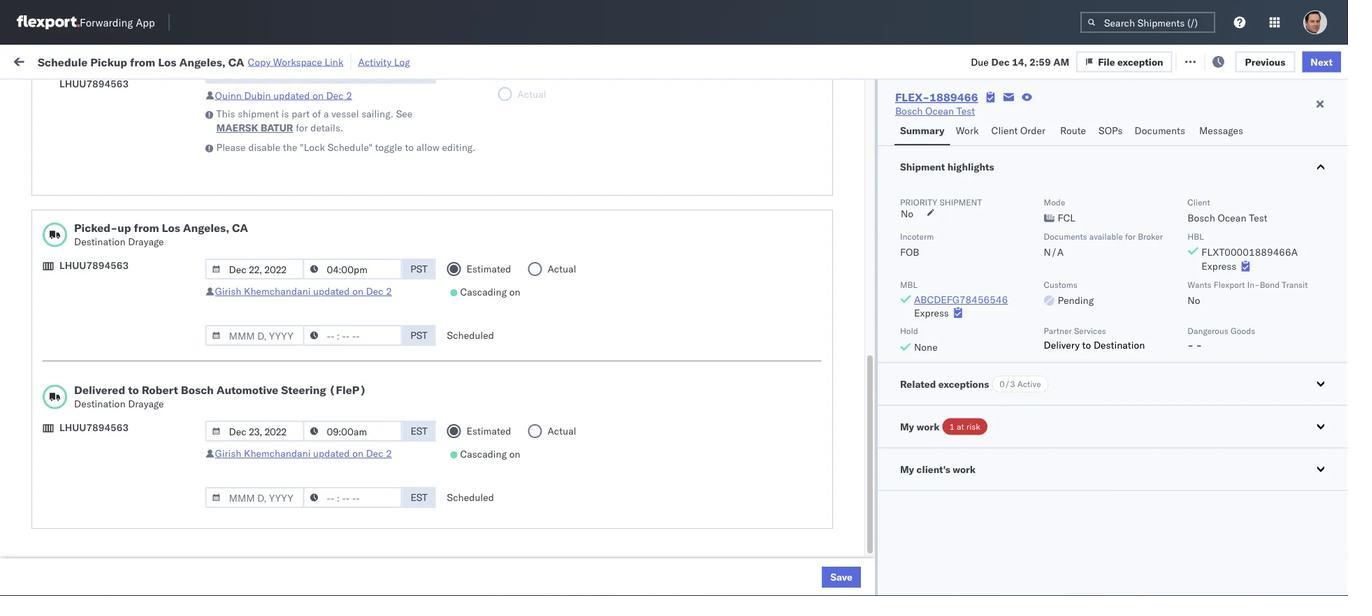 Task type: vqa. For each thing, say whether or not it's contained in the screenshot.
CST, related to Upload Customs Clearance Documents button
no



Task type: describe. For each thing, give the bounding box(es) containing it.
destination inside delivered to robert bosch automotive steering (flep) destination drayage
[[74, 398, 125, 410]]

1 vertical spatial 23,
[[327, 478, 342, 491]]

delivered
[[74, 383, 125, 397]]

1 mmm d, yyyy text field from the top
[[205, 63, 304, 84]]

ready
[[106, 87, 131, 97]]

sops
[[1099, 124, 1123, 137]]

mbl
[[900, 279, 918, 290]]

confirm delivery link
[[32, 416, 106, 430]]

1 integration from the top
[[646, 478, 694, 491]]

aug
[[304, 140, 323, 152]]

1 vertical spatial my
[[900, 420, 914, 433]]

lhuu7894563, for 9:00 am est, dec 24, 2022
[[913, 417, 986, 429]]

work inside import work button
[[152, 54, 176, 66]]

fcl for 1st schedule pickup from los angeles, ca button from the top
[[484, 202, 502, 214]]

pickup for 1st schedule pickup from los angeles, ca button from the top
[[76, 201, 106, 213]]

nov for second schedule pickup from los angeles, ca button from the top of the page
[[304, 232, 323, 245]]

am for confirm delivery button on the bottom left
[[262, 417, 278, 429]]

from inside picked-up from los angeles, ca destination drayage
[[134, 221, 159, 235]]

2 ocean fcl from the top
[[453, 202, 502, 214]]

ceau7522281, hlxu6269489, hlxu8034992 for schedule pickup from los angeles, ca link corresponding to second schedule pickup from los angeles, ca button from the top of the page
[[913, 232, 1130, 244]]

1 ceau7522281, hlxu6269489, hlxu8034992 from the top
[[913, 171, 1130, 183]]

hlxu6269489, for 1st schedule pickup from los angeles, ca button from the top
[[988, 201, 1059, 214]]

-- : -- -- text field
[[303, 421, 402, 442]]

3 integration from the top
[[646, 571, 694, 583]]

mode
[[1044, 197, 1066, 207]]

2 -- : -- -- text field from the top
[[303, 259, 402, 280]]

test123456 for schedule pickup from los angeles, ca link related to 1st schedule pickup from los angeles, ca button from the top
[[1010, 202, 1069, 214]]

4 edt, from the top
[[280, 263, 302, 275]]

maersk batur link
[[216, 121, 293, 135]]

am for schedule delivery appointment "button" for 2:59 am est, dec 14, 2022
[[262, 355, 278, 368]]

maersk
[[216, 122, 258, 134]]

priority shipment
[[900, 197, 982, 207]]

3 2130387 from the top
[[847, 571, 890, 583]]

1 horizontal spatial my work
[[900, 420, 940, 433]]

0 vertical spatial abcdefg78456546
[[914, 294, 1008, 306]]

3 ocean fcl from the top
[[453, 263, 502, 275]]

schedule pickup from los angeles, ca copy workspace link
[[38, 55, 344, 69]]

activity log
[[358, 56, 410, 68]]

(flep)
[[329, 383, 366, 397]]

shipment highlights
[[900, 161, 994, 173]]

agent
[[1321, 478, 1347, 491]]

1 vertical spatial customs
[[1044, 279, 1078, 290]]

transit
[[1282, 279, 1308, 290]]

0 vertical spatial 2
[[346, 89, 352, 101]]

3 1846748 from the top
[[847, 232, 890, 245]]

status
[[76, 87, 100, 97]]

hlxu8034992 for schedule pickup from los angeles, ca link corresponding to second schedule pickup from los angeles, ca button from the top of the page
[[1062, 232, 1130, 244]]

confirm delivery
[[32, 416, 106, 428]]

clearance for 3:00 am edt, aug 19, 2022
[[108, 139, 153, 152]]

4 1846748 from the top
[[847, 263, 890, 275]]

angeles, inside picked-up from los angeles, ca destination drayage
[[183, 221, 229, 235]]

hbl
[[1188, 231, 1204, 242]]

copy
[[248, 56, 271, 68]]

scheduled for delivered to robert bosch automotive steering (flep)
[[447, 491, 494, 504]]

3 schedule pickup from los angeles, ca button from the top
[[32, 293, 204, 308]]

estimated for picked-up from los angeles, ca
[[467, 263, 511, 275]]

automotive
[[217, 383, 278, 397]]

1 hlxu8034992 from the top
[[1062, 171, 1130, 183]]

2:59 for 1st schedule pickup from los angeles, ca button from the bottom of the page
[[238, 448, 259, 460]]

3 integration test account - karl lagerfeld from the top
[[646, 571, 828, 583]]

4 -- : -- -- text field from the top
[[303, 487, 402, 508]]

please disable the "lock schedule" toggle to allow editing.
[[216, 141, 476, 153]]

3 ceau7522281, from the top
[[913, 232, 985, 244]]

documents inside button
[[1135, 124, 1185, 137]]

save
[[831, 571, 853, 583]]

11:30 pm est, jan 23, 2023 for schedule delivery appointment
[[238, 478, 369, 491]]

est, for schedule delivery appointment "button" for 2:59 am est, dec 14, 2022
[[280, 355, 301, 368]]

delivery inside partner services delivery to destination
[[1044, 339, 1080, 351]]

10 resize handle column header from the left
[[1268, 108, 1285, 596]]

maeu9736123
[[1010, 448, 1081, 460]]

khemchandani for steering
[[244, 447, 311, 460]]

est, for upload customs clearance documents button related to 2:00 am est, nov 9, 2022
[[280, 325, 301, 337]]

track
[[355, 54, 378, 66]]

deadline
[[238, 114, 272, 125]]

schedule pickup from los angeles, ca link for second schedule pickup from los angeles, ca button from the top of the page
[[32, 231, 204, 245]]

8 resize handle column header from the left
[[986, 108, 1003, 596]]

upload customs clearance documents button for 3:00 am edt, aug 19, 2022
[[32, 139, 206, 154]]

1 flex-1846748 from the top
[[817, 171, 890, 183]]

activity
[[358, 56, 392, 68]]

express for hbl
[[1202, 260, 1237, 272]]

girish khemchandani updated on dec 2 button for ca
[[215, 285, 392, 297]]

nov for schedule delivery appointment "button" related to 2:59 am edt, nov 5, 2022
[[304, 263, 323, 275]]

related exceptions
[[900, 378, 989, 390]]

est for -- : -- -- text field
[[411, 425, 428, 437]]

nov for 3rd schedule pickup from los angeles, ca button from the top of the page
[[304, 294, 323, 306]]

actual for delivered to robert bosch automotive steering (flep)
[[548, 425, 576, 437]]

filtered
[[14, 86, 48, 98]]

2:59 for second schedule pickup from los angeles, ca button from the top of the page
[[238, 232, 259, 245]]

goods
[[1231, 326, 1256, 336]]

pickup for 3rd schedule pickup from los angeles, ca button from the top of the page
[[76, 293, 106, 305]]

schedule for schedule pickup from rotterdam, netherlands button
[[32, 502, 74, 514]]

pst for quinn dubin updated on dec 2
[[411, 67, 428, 79]]

from for 3rd schedule pickup from los angeles, ca button from the top of the page
[[109, 293, 129, 305]]

2:59 am edt, nov 5, 2022 for 1st schedule pickup from los angeles, ca button from the top
[[238, 202, 361, 214]]

1 hlxu6269489, from the top
[[988, 171, 1059, 183]]

upload customs clearance documents link for 3:00 am edt, aug 19, 2022
[[32, 139, 206, 153]]

work inside button
[[953, 463, 976, 475]]

0 vertical spatial my work
[[14, 51, 76, 70]]

2:59 am edt, nov 5, 2022 for schedule delivery appointment "button" related to 2:59 am edt, nov 5, 2022
[[238, 263, 361, 275]]

mmm d, yyyy text field for steering
[[205, 421, 304, 442]]

previous
[[1245, 55, 1286, 68]]

Search Shipments (/) text field
[[1081, 12, 1216, 33]]

11 resize handle column header from the left
[[1313, 108, 1330, 596]]

1 vertical spatial jan
[[309, 478, 324, 491]]

0 vertical spatial 14,
[[1012, 55, 1027, 68]]

batch
[[1271, 54, 1298, 66]]

test123456 for schedule pickup from los angeles, ca link corresponding to second schedule pickup from los angeles, ca button from the top of the page
[[1010, 232, 1069, 245]]

available
[[1090, 231, 1123, 242]]

save button
[[822, 567, 861, 588]]

187 on track
[[321, 54, 378, 66]]

2:59 am est, jan 13, 2023
[[238, 448, 363, 460]]

cascading on for picked-up from los angeles, ca
[[460, 286, 521, 298]]

client order
[[992, 124, 1046, 137]]

1660288
[[847, 140, 890, 152]]

pending
[[1058, 294, 1094, 307]]

wants
[[1188, 279, 1212, 290]]

jan for los
[[304, 448, 319, 460]]

shipment for priority
[[940, 197, 982, 207]]

schedule delivery appointment for 2:59 am est, dec 14, 2022
[[32, 355, 172, 367]]

4 ocean fcl from the top
[[453, 294, 502, 306]]

choi
[[1239, 478, 1260, 491]]

2130387 for schedule delivery appointment
[[847, 478, 890, 491]]

progress
[[218, 87, 253, 97]]

3:00 am edt, aug 19, 2022
[[238, 140, 367, 152]]

2 flex-1846748 from the top
[[817, 202, 890, 214]]

lhuu7894563, uetu5238478 for 9:00 am est, dec 24, 2022
[[913, 417, 1056, 429]]

route
[[1060, 124, 1086, 137]]

5, for 3rd schedule pickup from los angeles, ca button from the top of the page
[[325, 294, 334, 306]]

angeles, inside button
[[144, 386, 183, 398]]

lhuu7894563, uetu5238478 for 7:00 pm est, dec 23, 2022
[[913, 386, 1056, 398]]

summary button
[[895, 118, 950, 145]]

7 resize handle column header from the left
[[890, 108, 906, 596]]

this
[[216, 108, 235, 120]]

1 schedule pickup from los angeles, ca button from the top
[[32, 200, 204, 216]]

5 resize handle column header from the left
[[622, 108, 639, 596]]

los inside picked-up from los angeles, ca destination drayage
[[162, 221, 180, 235]]

7:00 pm est, dec 23, 2022
[[238, 386, 365, 398]]

message
[[187, 54, 226, 66]]

batch action
[[1271, 54, 1331, 66]]

schedule for second schedule pickup from los angeles, ca button from the top of the page
[[32, 232, 74, 244]]

1 ceau7522281, from the top
[[913, 171, 985, 183]]

0 vertical spatial work
[[40, 51, 76, 70]]

3 pst from the top
[[411, 329, 428, 341]]

2130387 for schedule pickup from rotterdam, netherlands
[[847, 509, 890, 521]]

2 mmm d, yyyy text field from the top
[[205, 487, 304, 508]]

1 schedule delivery appointment from the top
[[32, 170, 172, 182]]

related
[[900, 378, 936, 390]]

jawla for test123456
[[1229, 202, 1254, 214]]

2:59 am est, dec 14, 2022
[[238, 355, 366, 368]]

abcdefg78456546 for 2:59 am est, dec 14, 2022
[[1010, 355, 1104, 368]]

fcl for schedule delivery appointment "button" for 2:59 am est, dec 14, 2022
[[484, 355, 502, 368]]

2 karl from the top
[[766, 509, 784, 521]]

hlxu8034992 for "upload customs clearance documents" "link" associated with 2:00 am est, nov 9, 2022
[[1062, 324, 1130, 337]]

work,
[[147, 87, 169, 97]]

1 appointment from the top
[[114, 170, 172, 182]]

schedule pickup from los angeles, ca link for 3rd schedule pickup from los angeles, ca button from the top of the page
[[32, 293, 204, 307]]

schedule delivery appointment button for 2:59 am est, dec 14, 2022
[[32, 354, 172, 369]]

schedule pickup from los angeles, ca for schedule pickup from los angeles, ca link related to 1st schedule pickup from los angeles, ca button from the top
[[32, 201, 204, 213]]

my inside button
[[900, 463, 914, 475]]

1 integration test account - karl lagerfeld from the top
[[646, 478, 828, 491]]

jawla for ymluw236679313
[[1229, 140, 1254, 152]]

cascading for delivered to robert bosch automotive steering (flep)
[[460, 448, 507, 460]]

4 schedule pickup from los angeles, ca button from the top
[[32, 446, 204, 462]]

flex-1893174
[[817, 448, 890, 460]]

1 -- : -- -- text field from the top
[[303, 63, 402, 84]]

n/a
[[1044, 246, 1064, 258]]

abcdefg78456546 button
[[914, 294, 1008, 306]]

delivery for 2:59 am edt, nov 5, 2022
[[76, 262, 112, 275]]

5 edt, from the top
[[280, 294, 302, 306]]

client's
[[917, 463, 951, 475]]

jaehyung
[[1195, 478, 1237, 491]]

schedule delivery appointment link for 11:30 pm est, jan 23, 2023
[[32, 477, 172, 491]]

0 horizontal spatial no
[[328, 87, 339, 97]]

part
[[292, 108, 310, 120]]

9:00
[[238, 417, 259, 429]]

appointment for 2:59 am edt, nov 5, 2022
[[114, 262, 172, 275]]

in
[[208, 87, 216, 97]]

3 -- : -- -- text field from the top
[[303, 325, 402, 346]]

(0)
[[226, 54, 245, 66]]

4 resize handle column header from the left
[[526, 108, 543, 596]]

5 ocean fcl from the top
[[453, 325, 502, 337]]

Search Work text field
[[879, 50, 1031, 71]]

forwarding app link
[[17, 15, 155, 29]]

workitem button
[[8, 111, 216, 125]]

3 gaurav from the top
[[1195, 263, 1227, 275]]

drayage inside picked-up from los angeles, ca destination drayage
[[128, 236, 164, 248]]

2:59 for schedule delivery appointment "button" related to 2:59 am edt, nov 5, 2022
[[238, 263, 259, 275]]

3 gaurav jawla from the top
[[1195, 263, 1254, 275]]

3 flex-2130387 from the top
[[817, 571, 890, 583]]

5 ceau7522281, from the top
[[913, 324, 985, 337]]

1 edt, from the top
[[280, 140, 302, 152]]

3 karl from the top
[[766, 571, 784, 583]]

3 edt, from the top
[[280, 232, 302, 245]]

highlights
[[948, 161, 994, 173]]

1 resize handle column header from the left
[[213, 108, 230, 596]]

broker
[[1138, 231, 1163, 242]]

fcl for upload customs clearance documents button related to 2:00 am est, nov 9, 2022
[[484, 325, 502, 337]]

work inside "work" "button"
[[956, 124, 979, 137]]

lhuu7894563, uetu5238478 for 2:59 am est, dec 14, 2022
[[913, 355, 1056, 367]]

0 vertical spatial updated
[[273, 89, 310, 101]]

2:59 am edt, nov 5, 2022 for second schedule pickup from los angeles, ca button from the top of the page
[[238, 232, 361, 245]]

2 lagerfeld from the top
[[787, 509, 828, 521]]

drayage inside delivered to robert bosch automotive steering (flep) destination drayage
[[128, 398, 164, 410]]

1 vertical spatial no
[[901, 208, 914, 220]]

0 vertical spatial my
[[14, 51, 36, 70]]

at for 1
[[957, 422, 964, 432]]

11:30 for schedule pickup from rotterdam, netherlands
[[238, 509, 265, 521]]

187
[[321, 54, 339, 66]]

778 at risk
[[257, 54, 305, 66]]

hlxu6269489, for second schedule pickup from los angeles, ca button from the top of the page
[[988, 232, 1059, 244]]

2:00 am est, nov 9, 2022
[[238, 325, 360, 337]]

uetu5238478 for 7:00 pm est, dec 23, 2022
[[988, 386, 1056, 398]]

confirm delivery button
[[32, 416, 106, 431]]

previous button
[[1236, 51, 1296, 72]]

bosch ocean test link
[[895, 104, 975, 118]]

partner
[[1044, 326, 1072, 336]]

ca for second schedule pickup from los angeles, ca button from the top of the page
[[191, 232, 204, 244]]

steering
[[281, 383, 326, 397]]

toggle
[[375, 141, 402, 153]]

snooze
[[401, 114, 429, 125]]

schedule delivery appointment for 11:30 pm est, jan 23, 2023
[[32, 478, 172, 490]]

rotterdam,
[[132, 502, 181, 514]]

7 ocean fcl from the top
[[453, 417, 502, 429]]

log
[[394, 56, 410, 68]]

confirm pickup from los angeles, ca link
[[32, 385, 199, 399]]

2 edt, from the top
[[280, 202, 302, 214]]

1 schedule delivery appointment button from the top
[[32, 170, 172, 185]]

schedule for 1st schedule pickup from los angeles, ca button from the bottom of the page
[[32, 447, 74, 459]]

to inside partner services delivery to destination
[[1082, 339, 1091, 351]]

customs for 2:00 am est, nov 9, 2022
[[66, 324, 106, 336]]

7:00
[[238, 386, 259, 398]]

batch action button
[[1249, 50, 1340, 71]]

documents left please
[[156, 139, 206, 152]]

2 for delivered to robert bosch automotive steering (flep)
[[386, 447, 392, 460]]

mmm d, yyyy text field for ca
[[205, 259, 304, 280]]

no inside "wants flexport in-bond transit no"
[[1188, 294, 1201, 307]]

client for order
[[992, 124, 1018, 137]]

quinn dubin updated on dec 2
[[215, 89, 352, 101]]

container numbers button
[[906, 106, 989, 131]]

risk for 1 at risk
[[967, 422, 981, 432]]

3 resize handle column header from the left
[[430, 108, 446, 596]]

flxt00001889466a
[[1202, 246, 1298, 258]]

9 resize handle column header from the left
[[1172, 108, 1188, 596]]

1 vertical spatial 2023
[[344, 478, 369, 491]]

est, for confirm pickup from los angeles, ca button
[[279, 386, 300, 398]]

pst for girish khemchandani updated on dec 2
[[411, 263, 428, 275]]



Task type: locate. For each thing, give the bounding box(es) containing it.
1 5, from the top
[[325, 202, 334, 214]]

filtered by:
[[14, 86, 64, 98]]

2 girish from the top
[[215, 447, 241, 460]]

0 vertical spatial karl
[[766, 478, 784, 491]]

MMM D, YYYY text field
[[205, 259, 304, 280], [205, 325, 304, 346], [205, 421, 304, 442]]

client inside client bosch ocean test incoterm fob
[[1188, 197, 1210, 207]]

0 vertical spatial clearance
[[108, 139, 153, 152]]

my work up filtered by:
[[14, 51, 76, 70]]

message (0)
[[187, 54, 245, 66]]

1 vertical spatial cascading on
[[460, 448, 521, 460]]

uetu5238478 up maeu9736123
[[988, 386, 1056, 398]]

3 flex-1846748 from the top
[[817, 232, 890, 245]]

clearance down workitem button
[[108, 139, 153, 152]]

shipment for this
[[238, 108, 279, 120]]

scheduled for picked-up from los angeles, ca
[[447, 329, 494, 341]]

ceau7522281, hlxu6269489, hlxu8034992 for "upload customs clearance documents" "link" associated with 2:00 am est, nov 9, 2022
[[913, 324, 1130, 337]]

omkar savant
[[1195, 232, 1258, 245]]

next button
[[1302, 51, 1341, 72]]

8 ocean fcl from the top
[[453, 448, 502, 460]]

1 vertical spatial 11:30
[[238, 509, 265, 521]]

cascading
[[460, 286, 507, 298], [460, 448, 507, 460]]

schedule pickup from los angeles, ca link for 1st schedule pickup from los angeles, ca button from the bottom of the page
[[32, 446, 204, 460]]

2 khemchandani from the top
[[244, 447, 311, 460]]

schedule delivery appointment up picked-
[[32, 170, 172, 182]]

pickup inside "schedule pickup from rotterdam, netherlands"
[[76, 502, 106, 514]]

girish khemchandani updated on dec 2 for steering
[[215, 447, 392, 460]]

1 vertical spatial at
[[957, 422, 964, 432]]

documents right sops button
[[1135, 124, 1185, 137]]

delivery inside button
[[70, 416, 106, 428]]

4 5, from the top
[[325, 294, 334, 306]]

1 vertical spatial lhuu7894563
[[59, 259, 129, 272]]

0 vertical spatial to
[[405, 141, 414, 153]]

gaurav jawla up flexport
[[1195, 263, 1254, 275]]

ceau7522281, down priority shipment
[[913, 232, 985, 244]]

action
[[1300, 54, 1331, 66]]

upload customs clearance documents up "confirm pickup from los angeles, ca"
[[32, 324, 206, 336]]

-- : -- -- text field
[[303, 63, 402, 84], [303, 259, 402, 280], [303, 325, 402, 346], [303, 487, 402, 508]]

1 vertical spatial work
[[956, 124, 979, 137]]

1 vertical spatial mmm d, yyyy text field
[[205, 325, 304, 346]]

est, for schedule delivery appointment "button" for 11:30 pm est, jan 23, 2023
[[285, 478, 306, 491]]

schedule for schedule delivery appointment "button" related to 2:59 am edt, nov 5, 2022
[[32, 262, 74, 275]]

2 drayage from the top
[[128, 398, 164, 410]]

4 hlxu6269489, from the top
[[988, 294, 1059, 306]]

my down related
[[900, 420, 914, 433]]

documents inside documents available for broker n/a
[[1044, 231, 1087, 242]]

1 schedule delivery appointment link from the top
[[32, 170, 172, 183]]

bosch inside client bosch ocean test incoterm fob
[[1188, 212, 1216, 224]]

1 khemchandani from the top
[[244, 285, 311, 297]]

hlxu8034992
[[1062, 171, 1130, 183], [1062, 201, 1130, 214], [1062, 232, 1130, 244], [1062, 294, 1130, 306], [1062, 324, 1130, 337]]

status : ready for work, blocked, in progress
[[76, 87, 253, 97]]

this shipment is part of a vessel sailing. see maersk batur for details.
[[216, 108, 413, 134]]

shipment inside this shipment is part of a vessel sailing. see maersk batur for details.
[[238, 108, 279, 120]]

lhuu7894563, uetu5238478 up the exceptions
[[913, 355, 1056, 367]]

schedule delivery appointment up the delivered
[[32, 355, 172, 367]]

0 vertical spatial est
[[411, 425, 428, 437]]

lhuu7894563, uetu5238478 down the exceptions
[[913, 417, 1056, 429]]

uetu5238478 for 2:59 am est, dec 14, 2022
[[988, 355, 1056, 367]]

appointment down picked-up from los angeles, ca destination drayage
[[114, 262, 172, 275]]

2 clearance from the top
[[108, 324, 153, 336]]

1 test123456 from the top
[[1010, 202, 1069, 214]]

2023 for los
[[339, 448, 363, 460]]

am for second schedule pickup from los angeles, ca button from the top of the page
[[262, 232, 278, 245]]

MMM D, YYYY text field
[[205, 63, 304, 84], [205, 487, 304, 508]]

numbers down 'container'
[[913, 120, 948, 130]]

from for 1st schedule pickup from los angeles, ca button from the bottom of the page
[[109, 447, 129, 459]]

4 schedule delivery appointment button from the top
[[32, 477, 172, 492]]

schedule pickup from los angeles, ca for schedule pickup from los angeles, ca link related to 3rd schedule pickup from los angeles, ca button from the top of the page
[[32, 293, 204, 305]]

lhuu7894563, up "1"
[[913, 386, 986, 398]]

: for snoozed
[[322, 87, 324, 97]]

delivery
[[76, 170, 112, 182], [76, 262, 112, 275], [1044, 339, 1080, 351], [76, 355, 112, 367], [70, 416, 106, 428], [76, 478, 112, 490]]

1 vertical spatial express
[[914, 307, 949, 319]]

flex-2130387
[[817, 478, 890, 491], [817, 509, 890, 521], [817, 571, 890, 583]]

4 hlxu8034992 from the top
[[1062, 294, 1130, 306]]

los
[[158, 55, 176, 69], [132, 201, 147, 213], [162, 221, 180, 235], [132, 232, 147, 244], [132, 293, 147, 305], [126, 386, 142, 398], [132, 447, 147, 459]]

caiu7969337
[[913, 140, 979, 152]]

2 horizontal spatial work
[[953, 463, 976, 475]]

services
[[1074, 326, 1106, 336]]

lhuu7894563, up related exceptions at bottom right
[[913, 355, 986, 367]]

wants flexport in-bond transit no
[[1188, 279, 1308, 307]]

2 pst from the top
[[411, 263, 428, 275]]

by:
[[51, 86, 64, 98]]

no down priority
[[901, 208, 914, 220]]

2 vertical spatial gaurav jawla
[[1195, 263, 1254, 275]]

uetu5238478 up the 0/3 active
[[988, 355, 1056, 367]]

integration test account - karl lagerfeld
[[646, 478, 828, 491], [646, 509, 828, 521], [646, 571, 828, 583]]

upload customs clearance documents link
[[32, 139, 206, 153], [32, 323, 206, 337]]

updated up 9,
[[313, 285, 350, 297]]

estimated for delivered to robert bosch automotive steering (flep)
[[467, 425, 511, 437]]

schedule for schedule delivery appointment "button" for 2:59 am est, dec 14, 2022
[[32, 355, 74, 367]]

2:00
[[238, 325, 259, 337]]

3 lagerfeld from the top
[[787, 571, 828, 583]]

0 vertical spatial at
[[277, 54, 286, 66]]

6 1846748 from the top
[[847, 325, 890, 337]]

0 vertical spatial flex-2130387
[[817, 478, 890, 491]]

1 jawla from the top
[[1229, 140, 1254, 152]]

2 1846748 from the top
[[847, 202, 890, 214]]

to left allow
[[405, 141, 414, 153]]

6 ocean fcl from the top
[[453, 355, 502, 368]]

am for schedule delivery appointment "button" related to 2:59 am edt, nov 5, 2022
[[262, 263, 278, 275]]

due dec 14, 2:59 am
[[971, 55, 1070, 68]]

1 vertical spatial estimated
[[467, 425, 511, 437]]

schedule delivery appointment up "schedule pickup from rotterdam, netherlands"
[[32, 478, 172, 490]]

ocean inside client bosch ocean test incoterm fob
[[1218, 212, 1247, 224]]

risk for 778 at risk
[[289, 54, 305, 66]]

1 gaurav jawla from the top
[[1195, 140, 1254, 152]]

shipment down highlights
[[940, 197, 982, 207]]

lhuu7894563, up msdu7304509
[[913, 417, 986, 429]]

1 vertical spatial to
[[1082, 339, 1091, 351]]

schedule for 1st schedule pickup from los angeles, ca button from the top
[[32, 201, 74, 213]]

gaurav jawla up omkar savant
[[1195, 202, 1254, 214]]

abcdefg78456546 for 7:00 pm est, dec 23, 2022
[[1010, 386, 1104, 398]]

2 for picked-up from los angeles, ca
[[386, 285, 392, 297]]

9,
[[324, 325, 333, 337]]

4 flex-1846748 from the top
[[817, 263, 890, 275]]

0 vertical spatial lhuu7894563,
[[913, 355, 986, 367]]

2 girish khemchandani updated on dec 2 from the top
[[215, 447, 392, 460]]

schedule delivery appointment link up the delivered
[[32, 354, 172, 368]]

1 lhuu7894563 from the top
[[59, 77, 129, 89]]

1 schedule pickup from los angeles, ca link from the top
[[32, 200, 204, 214]]

destination inside partner services delivery to destination
[[1094, 339, 1145, 351]]

2 ceau7522281, hlxu6269489, hlxu8034992 from the top
[[913, 201, 1130, 214]]

fcl for 3rd schedule pickup from los angeles, ca button from the top of the page
[[484, 294, 502, 306]]

flex-1889466
[[895, 90, 978, 104], [817, 355, 890, 368], [817, 386, 890, 398], [817, 417, 890, 429]]

0 horizontal spatial shipment
[[238, 108, 279, 120]]

1 vertical spatial abcdefg78456546
[[1010, 355, 1104, 368]]

mmm d, yyyy text field down 2:59 am est, jan 13, 2023
[[205, 487, 304, 508]]

appointment
[[114, 170, 172, 182], [114, 262, 172, 275], [114, 355, 172, 367], [114, 478, 172, 490]]

778
[[257, 54, 275, 66]]

maeu9408431
[[1010, 478, 1081, 491]]

active
[[1018, 379, 1041, 389]]

jan
[[304, 448, 319, 460], [309, 478, 324, 491], [309, 509, 324, 521]]

1 vertical spatial cascading
[[460, 448, 507, 460]]

hlxu8034992 up n/a at the right
[[1062, 232, 1130, 244]]

2 vertical spatial my
[[900, 463, 914, 475]]

schedule delivery appointment link up picked-
[[32, 170, 172, 183]]

updated down 24, on the bottom of page
[[313, 447, 350, 460]]

khemchandani for ca
[[244, 285, 311, 297]]

1 horizontal spatial risk
[[967, 422, 981, 432]]

operator
[[1195, 114, 1229, 125]]

4 test123456 from the top
[[1010, 325, 1069, 337]]

2 flex-2130387 from the top
[[817, 509, 890, 521]]

destination down picked-
[[74, 236, 125, 248]]

hlxu8034992 down pending
[[1062, 324, 1130, 337]]

flex-1846748 for 3rd schedule pickup from los angeles, ca button from the top of the page
[[817, 294, 890, 306]]

1 vertical spatial upload customs clearance documents button
[[32, 323, 206, 339]]

schedule delivery appointment button down picked-
[[32, 262, 172, 277]]

test inside client bosch ocean test incoterm fob
[[1249, 212, 1268, 224]]

client inside button
[[992, 124, 1018, 137]]

my work left "1"
[[900, 420, 940, 433]]

no up the a on the top left of the page
[[328, 87, 339, 97]]

5,
[[325, 202, 334, 214], [325, 232, 334, 245], [325, 263, 334, 275], [325, 294, 334, 306]]

0 vertical spatial for
[[133, 87, 145, 97]]

0 vertical spatial jawla
[[1229, 140, 1254, 152]]

ca for 1st schedule pickup from los angeles, ca button from the bottom of the page
[[191, 447, 204, 459]]

mmm d, yyyy text field up dubin
[[205, 63, 304, 84]]

work up caiu7969337
[[956, 124, 979, 137]]

2 vertical spatial integration test account - karl lagerfeld
[[646, 571, 828, 583]]

1 vertical spatial lhuu7894563,
[[913, 386, 986, 398]]

pm for schedule pickup from rotterdam, netherlands
[[268, 509, 283, 521]]

container numbers
[[913, 109, 951, 130]]

for left broker
[[1125, 231, 1136, 242]]

mbl/mawb numbers
[[1010, 114, 1095, 125]]

3 account from the top
[[718, 571, 755, 583]]

girish khemchandani updated on dec 2 down 9:00 am est, dec 24, 2022
[[215, 447, 392, 460]]

3 appointment from the top
[[114, 355, 172, 367]]

express up hold
[[914, 307, 949, 319]]

am for 1st schedule pickup from los angeles, ca button from the top
[[262, 202, 278, 214]]

schedule inside "schedule pickup from rotterdam, netherlands"
[[32, 502, 74, 514]]

0 horizontal spatial risk
[[289, 54, 305, 66]]

client up hbl
[[1188, 197, 1210, 207]]

hlxu8034992 up available
[[1062, 201, 1130, 214]]

is
[[282, 108, 289, 120]]

1 vertical spatial integration test account - karl lagerfeld
[[646, 509, 828, 521]]

delivery up "schedule pickup from rotterdam, netherlands"
[[76, 478, 112, 490]]

1 vertical spatial gaurav
[[1195, 202, 1227, 214]]

express up flexport
[[1202, 260, 1237, 272]]

numbers inside container numbers
[[913, 120, 948, 130]]

1 2130387 from the top
[[847, 478, 890, 491]]

appointment for 11:30 pm est, jan 23, 2023
[[114, 478, 172, 490]]

upload customs clearance documents down workitem button
[[32, 139, 206, 152]]

mmm d, yyyy text field up 2:59 am est, dec 14, 2022 on the bottom of page
[[205, 325, 304, 346]]

24,
[[324, 417, 339, 429]]

updated for steering
[[313, 447, 350, 460]]

2 cascading on from the top
[[460, 448, 521, 460]]

lhuu7894563 down picked-
[[59, 259, 129, 272]]

0 vertical spatial actual
[[548, 263, 576, 275]]

documents up n/a at the right
[[1044, 231, 1087, 242]]

1 clearance from the top
[[108, 139, 153, 152]]

delivery for 11:30 pm est, jan 23, 2023
[[76, 478, 112, 490]]

1 account from the top
[[718, 478, 755, 491]]

0 vertical spatial cascading on
[[460, 286, 521, 298]]

mmm d, yyyy text field up the 2:00
[[205, 259, 304, 280]]

1 vertical spatial client
[[1188, 197, 1210, 207]]

1 vertical spatial uetu5238478
[[988, 386, 1056, 398]]

disable
[[248, 141, 280, 153]]

girish khemchandani updated on dec 2 button up 2:00 am est, nov 9, 2022
[[215, 285, 392, 297]]

order
[[1021, 124, 1046, 137]]

appointment for 2:59 am est, dec 14, 2022
[[114, 355, 172, 367]]

destination
[[74, 236, 125, 248], [1094, 339, 1145, 351], [74, 398, 125, 410]]

picked-up from los angeles, ca destination drayage
[[74, 221, 248, 248]]

uetu5238478 for 9:00 am est, dec 24, 2022
[[988, 417, 1056, 429]]

4 ceau7522281, from the top
[[913, 294, 985, 306]]

client bosch ocean test incoterm fob
[[900, 197, 1268, 258]]

to inside delivered to robert bosch automotive steering (flep) destination drayage
[[128, 383, 139, 397]]

: left the ready
[[100, 87, 103, 97]]

0 vertical spatial estimated
[[467, 263, 511, 275]]

1 1846748 from the top
[[847, 171, 890, 183]]

1 drayage from the top
[[128, 236, 164, 248]]

pm
[[262, 386, 277, 398], [268, 478, 283, 491], [268, 509, 283, 521]]

14, right due
[[1012, 55, 1027, 68]]

0 vertical spatial uetu5238478
[[988, 355, 1056, 367]]

2 mmm d, yyyy text field from the top
[[205, 325, 304, 346]]

2 resize handle column header from the left
[[378, 108, 394, 596]]

1 vertical spatial destination
[[1094, 339, 1145, 351]]

bosch
[[895, 105, 923, 117], [550, 202, 577, 214], [646, 202, 674, 214], [1188, 212, 1216, 224], [550, 263, 577, 275], [550, 355, 577, 368], [646, 355, 674, 368], [181, 383, 214, 397], [550, 417, 577, 429]]

3 lhuu7894563, uetu5238478 from the top
[[913, 417, 1056, 429]]

snoozed : no
[[289, 87, 339, 97]]

uetu5238478 down the 0/3 active
[[988, 417, 1056, 429]]

1 lhuu7894563, from the top
[[913, 355, 986, 367]]

bosch inside delivered to robert bosch automotive steering (flep) destination drayage
[[181, 383, 214, 397]]

1 upload customs clearance documents link from the top
[[32, 139, 206, 153]]

1893174
[[847, 448, 890, 460]]

numbers for container numbers
[[913, 120, 948, 130]]

destination down the delivered
[[74, 398, 125, 410]]

schedule for schedule delivery appointment "button" for 11:30 pm est, jan 23, 2023
[[32, 478, 74, 490]]

1 vertical spatial 14,
[[324, 355, 339, 368]]

to down the services
[[1082, 339, 1091, 351]]

fcl for confirm delivery button on the bottom left
[[484, 417, 502, 429]]

for left work,
[[133, 87, 145, 97]]

flex-1662119 button
[[795, 536, 892, 556], [795, 536, 892, 556]]

pickup for confirm pickup from los angeles, ca button
[[70, 386, 101, 398]]

1 vertical spatial my work
[[900, 420, 940, 433]]

workspace
[[273, 56, 322, 68]]

3 uetu5238478 from the top
[[988, 417, 1056, 429]]

1 vertical spatial work
[[917, 420, 940, 433]]

mbl/mawb
[[1010, 114, 1059, 125]]

0 vertical spatial work
[[152, 54, 176, 66]]

flex-1660288 button
[[795, 137, 892, 156], [795, 137, 892, 156]]

am for 1st schedule pickup from los angeles, ca button from the bottom of the page
[[262, 448, 278, 460]]

upload customs clearance documents button up "confirm pickup from los angeles, ca"
[[32, 323, 206, 339]]

ceau7522281, up priority shipment
[[913, 171, 985, 183]]

schedule pickup from los angeles, ca for schedule pickup from los angeles, ca link associated with 1st schedule pickup from los angeles, ca button from the bottom of the page
[[32, 447, 204, 459]]

2 vertical spatial lhuu7894563, uetu5238478
[[913, 417, 1056, 429]]

at right 778
[[277, 54, 286, 66]]

2 : from the left
[[322, 87, 324, 97]]

23, for los
[[324, 386, 339, 398]]

0 vertical spatial confirm
[[32, 386, 68, 398]]

flex-2130387 down flex-1662119
[[817, 571, 890, 583]]

1 karl from the top
[[766, 478, 784, 491]]

schedule for fourth schedule delivery appointment "button" from the bottom
[[32, 170, 74, 182]]

forwarding app
[[80, 16, 155, 29]]

1 upload customs clearance documents button from the top
[[32, 139, 206, 154]]

1 vertical spatial mmm d, yyyy text field
[[205, 487, 304, 508]]

2 upload customs clearance documents link from the top
[[32, 323, 206, 337]]

2 vertical spatial lhuu7894563
[[59, 422, 129, 434]]

flex-2130387 down flex-1893174
[[817, 478, 890, 491]]

0 vertical spatial client
[[992, 124, 1018, 137]]

my work
[[14, 51, 76, 70], [900, 420, 940, 433]]

schedule delivery appointment
[[32, 170, 172, 182], [32, 262, 172, 275], [32, 355, 172, 367], [32, 478, 172, 490]]

0 horizontal spatial to
[[128, 383, 139, 397]]

2 horizontal spatial to
[[1082, 339, 1091, 351]]

1 vertical spatial scheduled
[[447, 491, 494, 504]]

2 vertical spatial 2130387
[[847, 571, 890, 583]]

"lock
[[300, 141, 325, 153]]

up
[[117, 221, 131, 235]]

0 vertical spatial 2023
[[339, 448, 363, 460]]

upload for 3:00 am edt, aug 19, 2022
[[32, 139, 64, 152]]

clearance up "confirm pickup from los angeles, ca"
[[108, 324, 153, 336]]

from for confirm pickup from los angeles, ca button
[[103, 386, 124, 398]]

0 horizontal spatial work
[[152, 54, 176, 66]]

4 appointment from the top
[[114, 478, 172, 490]]

delivery down picked-
[[76, 262, 112, 275]]

flexport. image
[[17, 15, 80, 29]]

hlxu8034992 for schedule pickup from los angeles, ca link related to 1st schedule pickup from los angeles, ca button from the top
[[1062, 201, 1130, 214]]

1 vertical spatial shipment
[[940, 197, 982, 207]]

2 gaurav from the top
[[1195, 202, 1227, 214]]

0 vertical spatial lhuu7894563
[[59, 77, 129, 89]]

est, for 1st schedule pickup from los angeles, ca button from the bottom of the page
[[280, 448, 301, 460]]

upload customs clearance documents button
[[32, 139, 206, 154], [32, 323, 206, 339]]

2 vertical spatial integration
[[646, 571, 694, 583]]

shipment up maersk batur link on the top of the page
[[238, 108, 279, 120]]

2 horizontal spatial no
[[1188, 294, 1201, 307]]

5 1846748 from the top
[[847, 294, 890, 306]]

upload customs clearance documents button for 2:00 am est, nov 9, 2022
[[32, 323, 206, 339]]

in-
[[1248, 279, 1260, 290]]

flex-2130387 up flex-1662119
[[817, 509, 890, 521]]

: up the a on the top left of the page
[[322, 87, 324, 97]]

1 : from the left
[[100, 87, 103, 97]]

schedule pickup from los angeles, ca
[[32, 201, 204, 213], [32, 232, 204, 244], [32, 293, 204, 305], [32, 447, 204, 459]]

13,
[[322, 448, 337, 460]]

2 estimated from the top
[[467, 425, 511, 437]]

schedule delivery appointment button up picked-
[[32, 170, 172, 185]]

khemchandani
[[244, 285, 311, 297], [244, 447, 311, 460]]

hlxu6269489,
[[988, 171, 1059, 183], [988, 201, 1059, 214], [988, 232, 1059, 244], [988, 294, 1059, 306], [988, 324, 1059, 337]]

client left the order
[[992, 124, 1018, 137]]

2 appointment from the top
[[114, 262, 172, 275]]

customs for 3:00 am edt, aug 19, 2022
[[66, 139, 106, 152]]

lhuu7894563, for 2:59 am est, dec 14, 2022
[[913, 355, 986, 367]]

2 vertical spatial flex-2130387
[[817, 571, 890, 583]]

drayage down 'robert' on the bottom of the page
[[128, 398, 164, 410]]

1 horizontal spatial for
[[296, 122, 308, 134]]

ceau7522281, hlxu6269489, hlxu8034992 for schedule pickup from los angeles, ca link related to 1st schedule pickup from los angeles, ca button from the top
[[913, 201, 1130, 214]]

ca for 3rd schedule pickup from los angeles, ca button from the top of the page
[[191, 293, 204, 305]]

ceau7522281, down mbl
[[913, 294, 985, 306]]

of
[[312, 108, 321, 120]]

2 vertical spatial destination
[[74, 398, 125, 410]]

1 gaurav from the top
[[1195, 140, 1227, 152]]

1 horizontal spatial 14,
[[1012, 55, 1027, 68]]

test123456 for schedule pickup from los angeles, ca link related to 3rd schedule pickup from los angeles, ca button from the top of the page
[[1010, 294, 1069, 306]]

0 vertical spatial upload
[[32, 139, 64, 152]]

summary
[[900, 124, 945, 137]]

1 pst from the top
[[411, 67, 428, 79]]

0 vertical spatial mmm d, yyyy text field
[[205, 259, 304, 280]]

0 vertical spatial express
[[1202, 260, 1237, 272]]

file exception
[[1110, 54, 1176, 66], [1098, 55, 1164, 68]]

3 hlxu8034992 from the top
[[1062, 232, 1130, 244]]

1 vertical spatial upload customs clearance documents link
[[32, 323, 206, 337]]

numbers
[[1061, 114, 1095, 125], [913, 120, 948, 130]]

to left 'robert' on the bottom of the page
[[128, 383, 139, 397]]

2 account from the top
[[718, 509, 755, 521]]

2 vertical spatial updated
[[313, 447, 350, 460]]

delivery up the delivered
[[76, 355, 112, 367]]

my up filtered
[[14, 51, 36, 70]]

ca inside picked-up from los angeles, ca destination drayage
[[232, 221, 248, 235]]

uetu5238478,
[[59, 63, 131, 75]]

1 horizontal spatial at
[[957, 422, 964, 432]]

1 horizontal spatial work
[[956, 124, 979, 137]]

gaurav down messages
[[1195, 140, 1227, 152]]

from inside "schedule pickup from rotterdam, netherlands"
[[109, 502, 129, 514]]

work left "1"
[[917, 420, 940, 433]]

jawla down flxt00001889466a
[[1229, 263, 1254, 275]]

1 vertical spatial upload customs clearance documents
[[32, 324, 206, 336]]

: for status
[[100, 87, 103, 97]]

2 integration test account - karl lagerfeld from the top
[[646, 509, 828, 521]]

sailing.
[[362, 108, 394, 120]]

bosch ocean test
[[895, 105, 975, 117], [550, 202, 630, 214], [646, 202, 726, 214], [550, 263, 630, 275], [550, 355, 630, 368], [646, 355, 726, 368], [550, 417, 630, 429]]

jawla up savant
[[1229, 202, 1254, 214]]

from for second schedule pickup from los angeles, ca button from the top of the page
[[109, 232, 129, 244]]

2 lhuu7894563, uetu5238478 from the top
[[913, 386, 1056, 398]]

6 flex-1846748 from the top
[[817, 325, 890, 337]]

for inside documents available for broker n/a
[[1125, 231, 1136, 242]]

1 vertical spatial integration
[[646, 509, 694, 521]]

nov for upload customs clearance documents button related to 2:00 am est, nov 9, 2022
[[304, 325, 322, 337]]

flex-1846748 for second schedule pickup from los angeles, ca button from the top of the page
[[817, 232, 890, 245]]

1 girish from the top
[[215, 285, 241, 297]]

2023 for rotterdam,
[[344, 509, 369, 521]]

cascading on
[[460, 286, 521, 298], [460, 448, 521, 460]]

documents up 'robert' on the bottom of the page
[[156, 324, 206, 336]]

girish for angeles,
[[215, 285, 241, 297]]

1 horizontal spatial client
[[1188, 197, 1210, 207]]

est for first -- : -- -- text box from the bottom
[[411, 491, 428, 504]]

account
[[718, 478, 755, 491], [718, 509, 755, 521], [718, 571, 755, 583]]

work up by:
[[40, 51, 76, 70]]

2 schedule pickup from los angeles, ca button from the top
[[32, 231, 204, 246]]

exceptions
[[939, 378, 989, 390]]

mmm d, yyyy text field down 7:00
[[205, 421, 304, 442]]

flex-1846748 for upload customs clearance documents button related to 2:00 am est, nov 9, 2022
[[817, 325, 890, 337]]

los inside button
[[126, 386, 142, 398]]

1 lagerfeld from the top
[[787, 478, 828, 491]]

delivery up picked-
[[76, 170, 112, 182]]

hlxu6269489, for 3rd schedule pickup from los angeles, ca button from the top of the page
[[988, 294, 1059, 306]]

gvcu5265864
[[913, 478, 982, 490]]

ocean fcl
[[453, 140, 502, 152], [453, 202, 502, 214], [453, 263, 502, 275], [453, 294, 502, 306], [453, 325, 502, 337], [453, 355, 502, 368], [453, 417, 502, 429], [453, 448, 502, 460]]

1 vertical spatial girish khemchandani updated on dec 2
[[215, 447, 392, 460]]

customs up pending
[[1044, 279, 1078, 290]]

lhuu7894563 down the uetu5238478,
[[59, 77, 129, 89]]

schedule delivery appointment link down picked-
[[32, 262, 172, 276]]

5 hlxu6269489, from the top
[[988, 324, 1059, 337]]

ceau7522281, down 'shipment highlights'
[[913, 201, 985, 214]]

3 hlxu6269489, from the top
[[988, 232, 1059, 244]]

2 vertical spatial jawla
[[1229, 263, 1254, 275]]

numbers for mbl/mawb numbers
[[1061, 114, 1095, 125]]

for down part
[[296, 122, 308, 134]]

schedule delivery appointment down picked-
[[32, 262, 172, 275]]

for inside this shipment is part of a vessel sailing. see maersk batur for details.
[[296, 122, 308, 134]]

0 vertical spatial upload customs clearance documents
[[32, 139, 206, 152]]

0 vertical spatial pst
[[411, 67, 428, 79]]

lhuu7894563 inside uetu5238478, lhuu7894563
[[59, 77, 129, 89]]

schedule delivery appointment for 2:59 am edt, nov 5, 2022
[[32, 262, 172, 275]]

dec
[[992, 55, 1010, 68], [326, 89, 344, 101], [366, 285, 384, 297], [304, 355, 322, 368], [303, 386, 321, 398], [304, 417, 322, 429], [366, 447, 384, 460]]

1 horizontal spatial to
[[405, 141, 414, 153]]

1 vertical spatial confirm
[[32, 416, 68, 428]]

0 horizontal spatial work
[[40, 51, 76, 70]]

next
[[1311, 55, 1333, 68]]

0 horizontal spatial numbers
[[913, 120, 948, 130]]

lagerfeld down flex-1893174
[[787, 478, 828, 491]]

delivery for 2:59 am est, dec 14, 2022
[[76, 355, 112, 367]]

1 ocean fcl from the top
[[453, 140, 502, 152]]

destination inside picked-up from los angeles, ca destination drayage
[[74, 236, 125, 248]]

11:30 for schedule delivery appointment
[[238, 478, 265, 491]]

3 jawla from the top
[[1229, 263, 1254, 275]]

schedule pickup from los angeles, ca link for 1st schedule pickup from los angeles, ca button from the top
[[32, 200, 204, 214]]

2 cascading from the top
[[460, 448, 507, 460]]

netherlands
[[32, 516, 87, 528]]

2 hlxu8034992 from the top
[[1062, 201, 1130, 214]]

nov for 1st schedule pickup from los angeles, ca button from the top
[[304, 202, 323, 214]]

1 upload from the top
[[32, 139, 64, 152]]

delivery down the delivered
[[70, 416, 106, 428]]

angeles,
[[179, 55, 226, 69], [150, 201, 188, 213], [183, 221, 229, 235], [150, 232, 188, 244], [150, 293, 188, 305], [144, 386, 183, 398], [150, 447, 188, 459]]

work right "import"
[[152, 54, 176, 66]]

2 vertical spatial mmm d, yyyy text field
[[205, 421, 304, 442]]

flex-1846748 for schedule delivery appointment "button" related to 2:59 am edt, nov 5, 2022
[[817, 263, 890, 275]]

1 vertical spatial flex-2130387
[[817, 509, 890, 521]]

2 schedule pickup from los angeles, ca from the top
[[32, 232, 204, 244]]

flex-1893174 button
[[795, 444, 892, 464], [795, 444, 892, 464]]

11:30 pm est, jan 23, 2023
[[238, 478, 369, 491], [238, 509, 369, 521]]

2 11:30 pm est, jan 23, 2023 from the top
[[238, 509, 369, 521]]

flex-2130387 for schedule pickup from rotterdam, netherlands
[[817, 509, 890, 521]]

pickup for second schedule pickup from los angeles, ca button from the top of the page
[[76, 232, 106, 244]]

numbers left sops
[[1061, 114, 1095, 125]]

upload customs clearance documents link up "confirm pickup from los angeles, ca"
[[32, 323, 206, 337]]

schedule delivery appointment button up the delivered
[[32, 354, 172, 369]]

upload customs clearance documents link down workitem button
[[32, 139, 206, 153]]

2:59 am edt, nov 5, 2022
[[238, 202, 361, 214], [238, 232, 361, 245], [238, 263, 361, 275], [238, 294, 361, 306]]

3 2:59 am edt, nov 5, 2022 from the top
[[238, 263, 361, 275]]

11:30 pm est, jan 23, 2023 for schedule pickup from rotterdam, netherlands
[[238, 509, 369, 521]]

1 vertical spatial gaurav jawla
[[1195, 202, 1254, 214]]

2 integration from the top
[[646, 509, 694, 521]]

1 vertical spatial pst
[[411, 263, 428, 275]]

2 vertical spatial jan
[[309, 509, 324, 521]]

ceau7522281, up the none
[[913, 324, 985, 337]]

6 resize handle column header from the left
[[771, 108, 788, 596]]

lhuu7894563, for 7:00 pm est, dec 23, 2022
[[913, 386, 986, 398]]

pm for schedule delivery appointment
[[268, 478, 283, 491]]

vessel
[[332, 108, 359, 120]]

2 vertical spatial gaurav
[[1195, 263, 1227, 275]]

gaurav jawla for test123456
[[1195, 202, 1254, 214]]

2 uetu5238478 from the top
[[988, 386, 1056, 398]]

2 2:59 am edt, nov 5, 2022 from the top
[[238, 232, 361, 245]]

2 vertical spatial to
[[128, 383, 139, 397]]

1 vertical spatial drayage
[[128, 398, 164, 410]]

0 vertical spatial lhuu7894563, uetu5238478
[[913, 355, 1056, 367]]

customs down workitem button
[[66, 139, 106, 152]]

1 upload customs clearance documents from the top
[[32, 139, 206, 152]]

work button
[[950, 118, 986, 145]]

2
[[346, 89, 352, 101], [386, 285, 392, 297], [386, 447, 392, 460]]

cascading on for delivered to robert bosch automotive steering (flep)
[[460, 448, 521, 460]]

2 vertical spatial for
[[1125, 231, 1136, 242]]

lhuu7894563 for delivered to robert bosch automotive steering (flep)
[[59, 422, 129, 434]]

5 flex-1846748 from the top
[[817, 294, 890, 306]]

1 vertical spatial clearance
[[108, 324, 153, 336]]

1 confirm from the top
[[32, 386, 68, 398]]

resize handle column header
[[213, 108, 230, 596], [378, 108, 394, 596], [430, 108, 446, 596], [526, 108, 543, 596], [622, 108, 639, 596], [771, 108, 788, 596], [890, 108, 906, 596], [986, 108, 1003, 596], [1172, 108, 1188, 596], [1268, 108, 1285, 596], [1313, 108, 1330, 596]]

appointment up the up
[[114, 170, 172, 182]]

0 vertical spatial account
[[718, 478, 755, 491]]

0 vertical spatial girish khemchandani updated on dec 2 button
[[215, 285, 392, 297]]

fcl for schedule delivery appointment "button" related to 2:59 am edt, nov 5, 2022
[[484, 263, 502, 275]]

upload customs clearance documents button down workitem button
[[32, 139, 206, 154]]

2 ceau7522281, from the top
[[913, 201, 985, 214]]

1 horizontal spatial :
[[322, 87, 324, 97]]

girish up the 2:00
[[215, 285, 241, 297]]

0 vertical spatial girish khemchandani updated on dec 2
[[215, 285, 392, 297]]

risk right "1"
[[967, 422, 981, 432]]

details.
[[311, 122, 343, 134]]



